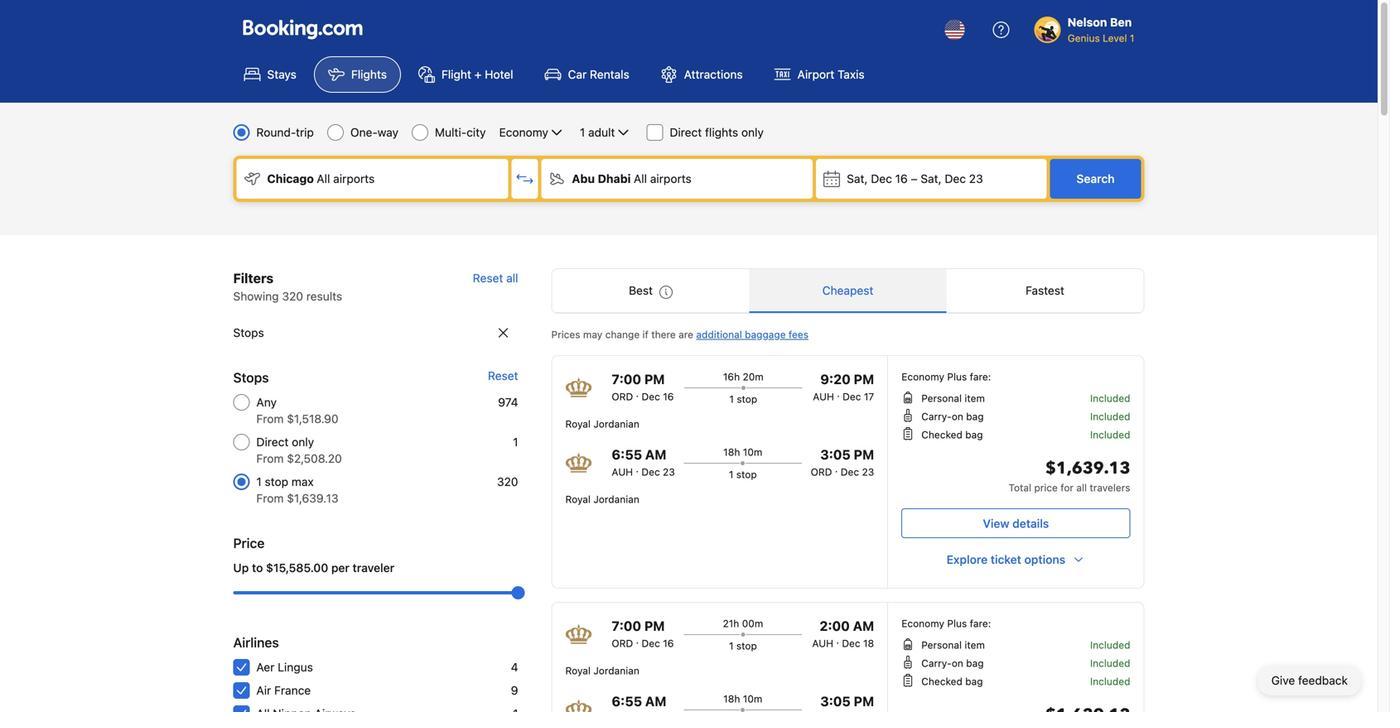 Task type: locate. For each thing, give the bounding box(es) containing it.
1 vertical spatial 10m
[[743, 694, 763, 705]]

0 vertical spatial carry-on bag
[[922, 411, 984, 423]]

from down any at the bottom left
[[256, 412, 284, 426]]

18h down 21h
[[724, 694, 740, 705]]

0 horizontal spatial direct
[[256, 436, 289, 449]]

2 on from the top
[[952, 658, 964, 670]]

1 vertical spatial am
[[853, 619, 874, 634]]

3:05
[[821, 447, 851, 463], [821, 694, 851, 710]]

am inside "2:00 am auh . dec 18"
[[853, 619, 874, 634]]

all inside button
[[506, 271, 518, 285]]

round-
[[256, 126, 296, 139]]

auh inside 9:20 pm auh . dec 17
[[813, 391, 834, 403]]

21h
[[723, 618, 740, 630]]

2 fare: from the top
[[970, 618, 991, 630]]

tab list containing best
[[552, 269, 1144, 314]]

0 vertical spatial carry-
[[922, 411, 952, 423]]

2 sat, from the left
[[921, 172, 942, 186]]

city
[[467, 126, 486, 139]]

1 vertical spatial auh
[[612, 467, 633, 478]]

16 up "6:55 am"
[[663, 638, 674, 650]]

0 vertical spatial from
[[256, 412, 284, 426]]

carry-
[[922, 411, 952, 423], [922, 658, 952, 670]]

.
[[636, 388, 639, 399], [837, 388, 840, 399], [636, 463, 639, 475], [835, 463, 838, 475], [636, 635, 639, 646], [837, 635, 839, 646]]

16
[[896, 172, 908, 186], [663, 391, 674, 403], [663, 638, 674, 650]]

auh for 6:55 am
[[612, 467, 633, 478]]

1 checked bag from the top
[[922, 429, 983, 441]]

from up the price
[[256, 492, 284, 506]]

2 personal item from the top
[[922, 640, 985, 651]]

3 included from the top
[[1091, 429, 1131, 441]]

0 vertical spatial reset
[[473, 271, 503, 285]]

search button
[[1050, 159, 1142, 199]]

booking.com logo image
[[243, 19, 363, 39], [243, 19, 363, 39]]

from up 1 stop max from $1,639.13 at left
[[256, 452, 284, 466]]

0 vertical spatial am
[[645, 447, 667, 463]]

320 left results
[[282, 290, 303, 303]]

stops
[[233, 326, 264, 340], [233, 370, 269, 386]]

23 inside 3:05 pm ord . dec 23
[[862, 467, 875, 478]]

2 checked from the top
[[922, 676, 963, 688]]

1 carry-on bag from the top
[[922, 411, 984, 423]]

1 horizontal spatial sat,
[[921, 172, 942, 186]]

1 all from the left
[[317, 172, 330, 186]]

1 economy plus fare: from the top
[[902, 371, 991, 383]]

0 vertical spatial personal
[[922, 393, 962, 404]]

2 from from the top
[[256, 452, 284, 466]]

any from $1,518.90
[[256, 396, 339, 426]]

1 vertical spatial $1,639.13
[[287, 492, 339, 506]]

1 horizontal spatial 23
[[862, 467, 875, 478]]

up
[[233, 561, 249, 575]]

2 vertical spatial economy
[[902, 618, 945, 630]]

0 vertical spatial 7:00 pm ord . dec 16
[[612, 372, 674, 403]]

0 vertical spatial $1,639.13
[[1046, 457, 1131, 480]]

1 vertical spatial economy plus fare:
[[902, 618, 991, 630]]

1 vertical spatial from
[[256, 452, 284, 466]]

change
[[605, 329, 640, 341]]

2 checked bag from the top
[[922, 676, 983, 688]]

1 vertical spatial carry-on bag
[[922, 658, 984, 670]]

explore
[[947, 553, 988, 567]]

1 vertical spatial royal jordanian
[[566, 494, 640, 506]]

1 personal item from the top
[[922, 393, 985, 404]]

0 vertical spatial personal item
[[922, 393, 985, 404]]

direct flights only
[[670, 126, 764, 139]]

2 vertical spatial royal jordanian
[[566, 665, 640, 677]]

1 personal from the top
[[922, 393, 962, 404]]

economy right 9:20 pm auh . dec 17 at the bottom of the page
[[902, 371, 945, 383]]

18h 10m for 9:20
[[724, 447, 763, 458]]

7:00 pm ord . dec 16 down if
[[612, 372, 674, 403]]

1 royal jordanian from the top
[[566, 419, 640, 430]]

16 left –
[[896, 172, 908, 186]]

0 horizontal spatial airports
[[333, 172, 375, 186]]

reset for reset all
[[473, 271, 503, 285]]

checked for 9:20 pm
[[922, 429, 963, 441]]

item for am
[[965, 640, 985, 651]]

0 horizontal spatial all
[[506, 271, 518, 285]]

ord inside 3:05 pm ord . dec 23
[[811, 467, 832, 478]]

air france
[[256, 684, 311, 698]]

16 for 2:00 am
[[663, 638, 674, 650]]

0 vertical spatial 3:05
[[821, 447, 851, 463]]

3:05 inside 3:05 pm ord . dec 23
[[821, 447, 851, 463]]

0 vertical spatial ord
[[612, 391, 633, 403]]

1 plus from the top
[[948, 371, 967, 383]]

1 vertical spatial 3:05
[[821, 694, 851, 710]]

0 vertical spatial 18h 10m
[[724, 447, 763, 458]]

23 inside 6:55 am auh . dec 23
[[663, 467, 675, 478]]

9:20 pm auh . dec 17
[[813, 372, 875, 403]]

1 airports from the left
[[333, 172, 375, 186]]

3:05 down "2:00 am auh . dec 18"
[[821, 694, 851, 710]]

2 item from the top
[[965, 640, 985, 651]]

7:00 down change
[[612, 372, 641, 387]]

1 horizontal spatial airports
[[650, 172, 692, 186]]

0 vertical spatial only
[[742, 126, 764, 139]]

personal right 18
[[922, 640, 962, 651]]

aer lingus
[[256, 661, 313, 675]]

0 vertical spatial 18h
[[724, 447, 740, 458]]

0 vertical spatial auh
[[813, 391, 834, 403]]

2:00 am auh . dec 18
[[812, 619, 874, 650]]

7:00 pm ord . dec 16
[[612, 372, 674, 403], [612, 619, 674, 650]]

explore ticket options
[[947, 553, 1066, 567]]

economy right the city at the top left
[[499, 126, 549, 139]]

0 vertical spatial jordanian
[[594, 419, 640, 430]]

checked for 2:00 am
[[922, 676, 963, 688]]

1 3:05 from the top
[[821, 447, 851, 463]]

$1,639.13
[[1046, 457, 1131, 480], [287, 492, 339, 506]]

all inside $1,639.13 total price for all travelers
[[1077, 482, 1087, 494]]

3 royal from the top
[[566, 665, 591, 677]]

best
[[629, 284, 653, 298]]

economy plus fare:
[[902, 371, 991, 383], [902, 618, 991, 630]]

2 vertical spatial 16
[[663, 638, 674, 650]]

$1,639.13 up for on the bottom right of page
[[1046, 457, 1131, 480]]

only right flights
[[742, 126, 764, 139]]

16h 20m
[[723, 371, 764, 383]]

jordanian up "6:55 am"
[[594, 665, 640, 677]]

stop
[[737, 394, 758, 405], [737, 469, 757, 481], [265, 475, 288, 489], [737, 641, 757, 652]]

up to $15,585.00 per traveler
[[233, 561, 395, 575]]

economy right "2:00 am auh . dec 18"
[[902, 618, 945, 630]]

0 vertical spatial 7:00
[[612, 372, 641, 387]]

give feedback
[[1272, 674, 1348, 688]]

2 plus from the top
[[948, 618, 967, 630]]

320
[[282, 290, 303, 303], [497, 475, 518, 489]]

only inside direct only from $2,508.20
[[292, 436, 314, 449]]

1 vertical spatial reset
[[488, 369, 518, 383]]

carry- for 9:20 pm
[[922, 411, 952, 423]]

1 vertical spatial personal item
[[922, 640, 985, 651]]

stops up any at the bottom left
[[233, 370, 269, 386]]

pm down there
[[645, 372, 665, 387]]

2 6:55 from the top
[[612, 694, 642, 710]]

1 vertical spatial royal
[[566, 494, 591, 506]]

0 horizontal spatial $1,639.13
[[287, 492, 339, 506]]

am inside 6:55 am auh . dec 23
[[645, 447, 667, 463]]

royal jordanian down 6:55 am auh . dec 23
[[566, 494, 640, 506]]

ord for 9:20
[[612, 391, 633, 403]]

2 10m from the top
[[743, 694, 763, 705]]

airports down "one-"
[[333, 172, 375, 186]]

royal
[[566, 419, 591, 430], [566, 494, 591, 506], [566, 665, 591, 677]]

0 horizontal spatial 320
[[282, 290, 303, 303]]

jordanian for 9:20
[[594, 419, 640, 430]]

1 7:00 from the top
[[612, 372, 641, 387]]

2 vertical spatial 1 stop
[[729, 641, 757, 652]]

are
[[679, 329, 694, 341]]

car rentals link
[[531, 56, 644, 93]]

2 3:05 from the top
[[821, 694, 851, 710]]

all
[[317, 172, 330, 186], [634, 172, 647, 186]]

1 18h 10m from the top
[[724, 447, 763, 458]]

one-
[[350, 126, 378, 139]]

0 vertical spatial direct
[[670, 126, 702, 139]]

2 economy plus fare: from the top
[[902, 618, 991, 630]]

pm inside 3:05 pm ord . dec 23
[[854, 447, 875, 463]]

jordanian
[[594, 419, 640, 430], [594, 494, 640, 506], [594, 665, 640, 677]]

direct left flights
[[670, 126, 702, 139]]

1 vertical spatial 1 stop
[[729, 469, 757, 481]]

2 all from the left
[[634, 172, 647, 186]]

additional baggage fees link
[[696, 329, 809, 341]]

0 vertical spatial stops
[[233, 326, 264, 340]]

2 vertical spatial auh
[[812, 638, 834, 650]]

chicago all airports
[[267, 172, 375, 186]]

1 adult button
[[578, 123, 633, 143]]

$1,639.13 down max
[[287, 492, 339, 506]]

2 personal from the top
[[922, 640, 962, 651]]

320 down 974
[[497, 475, 518, 489]]

2 horizontal spatial 23
[[969, 172, 983, 186]]

included
[[1091, 393, 1131, 404], [1091, 411, 1131, 423], [1091, 429, 1131, 441], [1091, 640, 1131, 651], [1091, 658, 1131, 670], [1091, 676, 1131, 688]]

2 vertical spatial from
[[256, 492, 284, 506]]

royal jordanian up "6:55 am"
[[566, 665, 640, 677]]

from inside 1 stop max from $1,639.13
[[256, 492, 284, 506]]

3:05 pm
[[821, 694, 875, 710]]

1 from from the top
[[256, 412, 284, 426]]

pm left 21h
[[645, 619, 665, 634]]

0 horizontal spatial only
[[292, 436, 314, 449]]

2 royal from the top
[[566, 494, 591, 506]]

abu dhabi all airports
[[572, 172, 692, 186]]

all right chicago
[[317, 172, 330, 186]]

pm down 17
[[854, 447, 875, 463]]

direct inside direct only from $2,508.20
[[256, 436, 289, 449]]

1 6:55 from the top
[[612, 447, 642, 463]]

bag
[[967, 411, 984, 423], [966, 429, 983, 441], [967, 658, 984, 670], [966, 676, 983, 688]]

airports right dhabi
[[650, 172, 692, 186]]

2 jordanian from the top
[[594, 494, 640, 506]]

tab list
[[552, 269, 1144, 314]]

1 carry- from the top
[[922, 411, 952, 423]]

3:05 for 3:05 pm
[[821, 694, 851, 710]]

2 vertical spatial ord
[[612, 638, 633, 650]]

10m
[[743, 447, 763, 458], [743, 694, 763, 705]]

3:05 down 9:20 pm auh . dec 17 at the bottom of the page
[[821, 447, 851, 463]]

7:00
[[612, 372, 641, 387], [612, 619, 641, 634]]

royal jordanian for 9:20
[[566, 419, 640, 430]]

1 vertical spatial 6:55
[[612, 694, 642, 710]]

1 vertical spatial checked
[[922, 676, 963, 688]]

9
[[511, 684, 518, 698]]

plus for 9:20 pm
[[948, 371, 967, 383]]

1 vertical spatial carry-
[[922, 658, 952, 670]]

2 carry-on bag from the top
[[922, 658, 984, 670]]

3 from from the top
[[256, 492, 284, 506]]

1 horizontal spatial 320
[[497, 475, 518, 489]]

personal right 17
[[922, 393, 962, 404]]

1 jordanian from the top
[[594, 419, 640, 430]]

1 vertical spatial 16
[[663, 391, 674, 403]]

1 horizontal spatial $1,639.13
[[1046, 457, 1131, 480]]

any
[[256, 396, 277, 409]]

1 royal from the top
[[566, 419, 591, 430]]

0 vertical spatial 1 stop
[[730, 394, 758, 405]]

1 vertical spatial 18h
[[724, 694, 740, 705]]

item for pm
[[965, 393, 985, 404]]

1 stop max from $1,639.13
[[256, 475, 339, 506]]

genius
[[1068, 32, 1100, 44]]

2 vertical spatial jordanian
[[594, 665, 640, 677]]

18h 10m for 2:00
[[724, 694, 763, 705]]

10m down 00m
[[743, 694, 763, 705]]

pm up 17
[[854, 372, 875, 387]]

1 18h from the top
[[724, 447, 740, 458]]

0 vertical spatial 10m
[[743, 447, 763, 458]]

18h 10m down 16h 20m
[[724, 447, 763, 458]]

0 vertical spatial item
[[965, 393, 985, 404]]

1 vertical spatial all
[[1077, 482, 1087, 494]]

1 inside popup button
[[580, 126, 585, 139]]

23 for 6:55 am
[[663, 467, 675, 478]]

only
[[742, 126, 764, 139], [292, 436, 314, 449]]

6:55
[[612, 447, 642, 463], [612, 694, 642, 710]]

3:05 pm ord . dec 23
[[811, 447, 875, 478]]

4 included from the top
[[1091, 640, 1131, 651]]

1 item from the top
[[965, 393, 985, 404]]

7:00 pm ord . dec 16 up "6:55 am"
[[612, 619, 674, 650]]

0 vertical spatial all
[[506, 271, 518, 285]]

0 vertical spatial checked bag
[[922, 429, 983, 441]]

attractions link
[[647, 56, 757, 93]]

view details button
[[902, 509, 1131, 539]]

+
[[475, 68, 482, 81]]

sat, right –
[[921, 172, 942, 186]]

for
[[1061, 482, 1074, 494]]

2 vertical spatial royal
[[566, 665, 591, 677]]

1 included from the top
[[1091, 393, 1131, 404]]

1 7:00 pm ord . dec 16 from the top
[[612, 372, 674, 403]]

0 horizontal spatial sat,
[[847, 172, 868, 186]]

1 fare: from the top
[[970, 371, 991, 383]]

flight + hotel
[[442, 68, 513, 81]]

0 vertical spatial 16
[[896, 172, 908, 186]]

pm
[[645, 372, 665, 387], [854, 372, 875, 387], [854, 447, 875, 463], [645, 619, 665, 634], [854, 694, 875, 710]]

rentals
[[590, 68, 630, 81]]

jordanian up 6:55 am auh . dec 23
[[594, 419, 640, 430]]

price
[[1035, 482, 1058, 494]]

prices
[[552, 329, 581, 341]]

3 royal jordanian from the top
[[566, 665, 640, 677]]

0 vertical spatial on
[[952, 411, 964, 423]]

dhabi
[[598, 172, 631, 186]]

1 vertical spatial jordanian
[[594, 494, 640, 506]]

1 vertical spatial checked bag
[[922, 676, 983, 688]]

jordanian down 6:55 am auh . dec 23
[[594, 494, 640, 506]]

reset inside button
[[473, 271, 503, 285]]

1 vertical spatial 18h 10m
[[724, 694, 763, 705]]

attractions
[[684, 68, 743, 81]]

direct down any from $1,518.90
[[256, 436, 289, 449]]

best image
[[660, 286, 673, 299], [660, 286, 673, 299]]

1 horizontal spatial all
[[634, 172, 647, 186]]

7:00 for 2:00
[[612, 619, 641, 634]]

2 vertical spatial am
[[645, 694, 667, 710]]

may
[[583, 329, 603, 341]]

0 vertical spatial royal
[[566, 419, 591, 430]]

0 vertical spatial royal jordanian
[[566, 419, 640, 430]]

1 stop
[[730, 394, 758, 405], [729, 469, 757, 481], [729, 641, 757, 652]]

18h 10m down 21h 00m
[[724, 694, 763, 705]]

2 18h from the top
[[724, 694, 740, 705]]

only up $2,508.20
[[292, 436, 314, 449]]

7:00 up "6:55 am"
[[612, 619, 641, 634]]

auh
[[813, 391, 834, 403], [612, 467, 633, 478], [812, 638, 834, 650]]

all right dhabi
[[634, 172, 647, 186]]

1 on from the top
[[952, 411, 964, 423]]

9:20
[[821, 372, 851, 387]]

1 vertical spatial direct
[[256, 436, 289, 449]]

1 vertical spatial plus
[[948, 618, 967, 630]]

$1,639.13 inside 1 stop max from $1,639.13
[[287, 492, 339, 506]]

10m down 20m
[[743, 447, 763, 458]]

auh inside "2:00 am auh . dec 18"
[[812, 638, 834, 650]]

price
[[233, 536, 265, 552]]

10m for 9:20 pm
[[743, 447, 763, 458]]

sat, left –
[[847, 172, 868, 186]]

auh for 2:00 am
[[812, 638, 834, 650]]

1 vertical spatial 7:00 pm ord . dec 16
[[612, 619, 674, 650]]

1
[[1130, 32, 1135, 44], [580, 126, 585, 139], [730, 394, 734, 405], [513, 436, 518, 449], [729, 469, 734, 481], [256, 475, 262, 489], [729, 641, 734, 652]]

6:55 inside 6:55 am auh . dec 23
[[612, 447, 642, 463]]

1 vertical spatial fare:
[[970, 618, 991, 630]]

dec inside 9:20 pm auh . dec 17
[[843, 391, 861, 403]]

18h
[[724, 447, 740, 458], [724, 694, 740, 705]]

reset for reset
[[488, 369, 518, 383]]

1 vertical spatial stops
[[233, 370, 269, 386]]

0 vertical spatial fare:
[[970, 371, 991, 383]]

baggage
[[745, 329, 786, 341]]

1 horizontal spatial direct
[[670, 126, 702, 139]]

1 vertical spatial ord
[[811, 467, 832, 478]]

0 vertical spatial 6:55
[[612, 447, 642, 463]]

economy for 9:20 pm
[[902, 371, 945, 383]]

1 stops from the top
[[233, 326, 264, 340]]

1 10m from the top
[[743, 447, 763, 458]]

0 vertical spatial economy plus fare:
[[902, 371, 991, 383]]

2 18h 10m from the top
[[724, 694, 763, 705]]

economy for 2:00 am
[[902, 618, 945, 630]]

18h down 16h on the right bottom
[[724, 447, 740, 458]]

0 horizontal spatial all
[[317, 172, 330, 186]]

auh inside 6:55 am auh . dec 23
[[612, 467, 633, 478]]

16 down there
[[663, 391, 674, 403]]

there
[[652, 329, 676, 341]]

3 jordanian from the top
[[594, 665, 640, 677]]

1 vertical spatial 7:00
[[612, 619, 641, 634]]

1 vertical spatial economy
[[902, 371, 945, 383]]

1 vertical spatial personal
[[922, 640, 962, 651]]

to
[[252, 561, 263, 575]]

flight
[[442, 68, 471, 81]]

0 vertical spatial plus
[[948, 371, 967, 383]]

reset button
[[488, 368, 518, 385]]

6:55 for 6:55 am
[[612, 694, 642, 710]]

stop for 9:20 pm
[[737, 394, 758, 405]]

multi-city
[[435, 126, 486, 139]]

1 stop for 9:20
[[730, 394, 758, 405]]

0 horizontal spatial 23
[[663, 467, 675, 478]]

1 vertical spatial on
[[952, 658, 964, 670]]

1 horizontal spatial all
[[1077, 482, 1087, 494]]

stops down showing
[[233, 326, 264, 340]]

fare: for pm
[[970, 371, 991, 383]]

direct
[[670, 126, 702, 139], [256, 436, 289, 449]]

1 vertical spatial item
[[965, 640, 985, 651]]

1 checked from the top
[[922, 429, 963, 441]]

4
[[511, 661, 518, 675]]

0 vertical spatial checked
[[922, 429, 963, 441]]

france
[[274, 684, 311, 698]]

2 7:00 pm ord . dec 16 from the top
[[612, 619, 674, 650]]

1 vertical spatial only
[[292, 436, 314, 449]]

royal jordanian up 6:55 am auh . dec 23
[[566, 419, 640, 430]]

2 carry- from the top
[[922, 658, 952, 670]]

2 7:00 from the top
[[612, 619, 641, 634]]



Task type: vqa. For each thing, say whether or not it's contained in the screenshot.
the Direct only From $112.24
no



Task type: describe. For each thing, give the bounding box(es) containing it.
23 for 3:05 pm
[[862, 467, 875, 478]]

nelson ben genius level 1
[[1068, 15, 1135, 44]]

18h for 9:20
[[724, 447, 740, 458]]

carry-on bag for 2:00 am
[[922, 658, 984, 670]]

showing
[[233, 290, 279, 303]]

results
[[306, 290, 342, 303]]

1 vertical spatial 320
[[497, 475, 518, 489]]

. inside "2:00 am auh . dec 18"
[[837, 635, 839, 646]]

$2,508.20
[[287, 452, 342, 466]]

2 stops from the top
[[233, 370, 269, 386]]

explore ticket options button
[[902, 545, 1131, 575]]

6:55 am
[[612, 694, 667, 710]]

search
[[1077, 172, 1115, 186]]

personal item for pm
[[922, 393, 985, 404]]

level
[[1103, 32, 1128, 44]]

checked bag for pm
[[922, 429, 983, 441]]

3:05 for 3:05 pm ord . dec 23
[[821, 447, 851, 463]]

0 vertical spatial 320
[[282, 290, 303, 303]]

fare: for am
[[970, 618, 991, 630]]

dec inside 6:55 am auh . dec 23
[[642, 467, 660, 478]]

ticket
[[991, 553, 1022, 567]]

airlines
[[233, 635, 279, 651]]

. inside 9:20 pm auh . dec 17
[[837, 388, 840, 399]]

travelers
[[1090, 482, 1131, 494]]

$1,518.90
[[287, 412, 339, 426]]

one-way
[[350, 126, 399, 139]]

multi-
[[435, 126, 467, 139]]

on for 2:00 am
[[952, 658, 964, 670]]

1 stop for 3:05
[[729, 469, 757, 481]]

feedback
[[1299, 674, 1348, 688]]

jordanian for 2:00
[[594, 665, 640, 677]]

way
[[378, 126, 399, 139]]

trip
[[296, 126, 314, 139]]

fees
[[789, 329, 809, 341]]

sat, dec 16 – sat, dec 23 button
[[816, 159, 1047, 199]]

on for 9:20 pm
[[952, 411, 964, 423]]

ord for 2:00
[[612, 638, 633, 650]]

10m for 2:00 am
[[743, 694, 763, 705]]

personal for 9:20 pm
[[922, 393, 962, 404]]

1 inside 1 stop max from $1,639.13
[[256, 475, 262, 489]]

direct only from $2,508.20
[[256, 436, 342, 466]]

showing 320 results
[[233, 290, 342, 303]]

5 included from the top
[[1091, 658, 1131, 670]]

1 horizontal spatial only
[[742, 126, 764, 139]]

20m
[[743, 371, 764, 383]]

am for 2:00 am
[[853, 619, 874, 634]]

16 inside dropdown button
[[896, 172, 908, 186]]

adult
[[588, 126, 615, 139]]

per
[[331, 561, 350, 575]]

options
[[1025, 553, 1066, 567]]

6:55 for 6:55 am auh . dec 23
[[612, 447, 642, 463]]

flights link
[[314, 56, 401, 93]]

1 inside nelson ben genius level 1
[[1130, 32, 1135, 44]]

16h
[[723, 371, 740, 383]]

if
[[643, 329, 649, 341]]

0 vertical spatial economy
[[499, 126, 549, 139]]

2 included from the top
[[1091, 411, 1131, 423]]

974
[[498, 396, 518, 409]]

personal for 2:00 am
[[922, 640, 962, 651]]

2 airports from the left
[[650, 172, 692, 186]]

economy plus fare: for 2:00 am
[[902, 618, 991, 630]]

$1,639.13 inside $1,639.13 total price for all travelers
[[1046, 457, 1131, 480]]

cheapest button
[[750, 269, 947, 312]]

6 included from the top
[[1091, 676, 1131, 688]]

1 sat, from the left
[[847, 172, 868, 186]]

royal jordanian for 2:00
[[566, 665, 640, 677]]

stop for 2:00 am
[[737, 641, 757, 652]]

auh for 9:20 pm
[[813, 391, 834, 403]]

aer
[[256, 661, 275, 675]]

pm inside 9:20 pm auh . dec 17
[[854, 372, 875, 387]]

dec inside 3:05 pm ord . dec 23
[[841, 467, 859, 478]]

dec inside "2:00 am auh . dec 18"
[[842, 638, 861, 650]]

give
[[1272, 674, 1296, 688]]

max
[[292, 475, 314, 489]]

18
[[864, 638, 874, 650]]

7:00 for 9:20
[[612, 372, 641, 387]]

economy plus fare: for 9:20 pm
[[902, 371, 991, 383]]

fastest button
[[947, 269, 1144, 312]]

lingus
[[278, 661, 313, 675]]

7:00 pm ord . dec 16 for 9:20 pm
[[612, 372, 674, 403]]

airport taxis link
[[760, 56, 879, 93]]

direct for direct only from $2,508.20
[[256, 436, 289, 449]]

am for 6:55 am
[[645, 447, 667, 463]]

car
[[568, 68, 587, 81]]

00m
[[742, 618, 763, 630]]

$1,639.13 total price for all travelers
[[1009, 457, 1131, 494]]

sat, dec 16 – sat, dec 23
[[847, 172, 983, 186]]

6:55 am auh . dec 23
[[612, 447, 675, 478]]

flights
[[705, 126, 739, 139]]

. inside 6:55 am auh . dec 23
[[636, 463, 639, 475]]

abu
[[572, 172, 595, 186]]

fastest
[[1026, 284, 1065, 298]]

stays link
[[230, 56, 311, 93]]

taxis
[[838, 68, 865, 81]]

1 stop for 2:00
[[729, 641, 757, 652]]

direct for direct flights only
[[670, 126, 702, 139]]

hotel
[[485, 68, 513, 81]]

filters
[[233, 271, 274, 286]]

reset all
[[473, 271, 518, 285]]

. inside 3:05 pm ord . dec 23
[[835, 463, 838, 475]]

stop inside 1 stop max from $1,639.13
[[265, 475, 288, 489]]

18h for 2:00
[[724, 694, 740, 705]]

best button
[[552, 269, 750, 312]]

royal for 2:00 am
[[566, 665, 591, 677]]

pm down 18
[[854, 694, 875, 710]]

23 inside dropdown button
[[969, 172, 983, 186]]

personal item for am
[[922, 640, 985, 651]]

from inside any from $1,518.90
[[256, 412, 284, 426]]

2 royal jordanian from the top
[[566, 494, 640, 506]]

stop for 3:05 pm
[[737, 469, 757, 481]]

17
[[864, 391, 875, 403]]

ben
[[1110, 15, 1132, 29]]

airport taxis
[[798, 68, 865, 81]]

car rentals
[[568, 68, 630, 81]]

21h 00m
[[723, 618, 763, 630]]

2:00
[[820, 619, 850, 634]]

royal for 9:20 pm
[[566, 419, 591, 430]]

nelson
[[1068, 15, 1108, 29]]

plus for 2:00 am
[[948, 618, 967, 630]]

details
[[1013, 517, 1049, 531]]

airport
[[798, 68, 835, 81]]

chicago
[[267, 172, 314, 186]]

from inside direct only from $2,508.20
[[256, 452, 284, 466]]

stays
[[267, 68, 297, 81]]

carry-on bag for 9:20 pm
[[922, 411, 984, 423]]

additional
[[696, 329, 742, 341]]

checked bag for am
[[922, 676, 983, 688]]

7:00 pm ord . dec 16 for 2:00 am
[[612, 619, 674, 650]]

total
[[1009, 482, 1032, 494]]

carry- for 2:00 am
[[922, 658, 952, 670]]

1 adult
[[580, 126, 615, 139]]

16 for 9:20 pm
[[663, 391, 674, 403]]

traveler
[[353, 561, 395, 575]]



